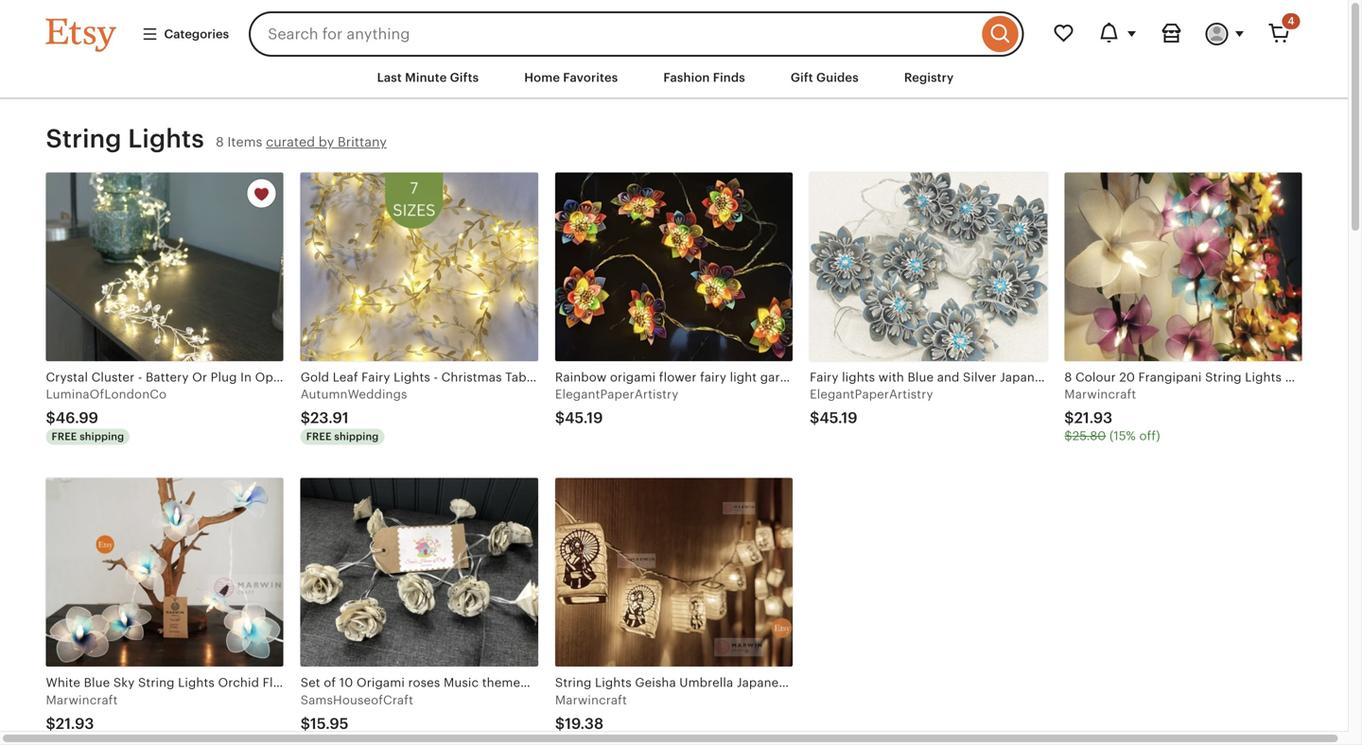 Task type: locate. For each thing, give the bounding box(es) containing it.
0 horizontal spatial shipping
[[80, 431, 124, 443]]

shipping down 46.99
[[80, 431, 124, 443]]

elegantpaperartistry $ 45.19
[[555, 387, 679, 427], [810, 387, 934, 427]]

crystal cluster - battery or plug in operated fairy light string image
[[46, 173, 284, 361]]

string left lights at the top of the page
[[46, 124, 122, 153]]

none search field inside categories banner
[[249, 11, 1024, 57]]

2 shipping from the left
[[334, 431, 379, 443]]

marwincraft inside marwincraft $ 21.93 $ 25.80 (15% off)
[[1065, 387, 1137, 402]]

21.93 for marwincraft $ 21.93 $ 25.80 (15% off)
[[1075, 410, 1113, 427]]

$ inside autumnweddings $ 23.91 free shipping
[[301, 410, 310, 427]]

registry link
[[890, 61, 969, 95]]

categories banner
[[12, 0, 1337, 57]]

marwincraft for 19.38
[[555, 694, 627, 708]]

finds
[[713, 71, 746, 85]]

marwincraft
[[1065, 387, 1137, 402], [46, 694, 118, 708], [555, 694, 627, 708]]

elegantpaperartistry
[[555, 387, 679, 402], [810, 387, 934, 402]]

0 vertical spatial 21.93
[[1075, 410, 1113, 427]]

1 horizontal spatial shipping
[[334, 431, 379, 443]]

menu bar containing last minute gifts
[[12, 57, 1337, 100]]

21.93
[[1075, 410, 1113, 427], [56, 716, 94, 733]]

elegantpaperartistry for rainbow origami flower fairy light garland with vibrant colourful origami paper flowers, pride decorations, lgbtq gift, pride string lights "image"
[[555, 387, 679, 402]]

home
[[524, 71, 560, 85]]

free
[[52, 431, 77, 443], [306, 431, 332, 443]]

1 vertical spatial 21.93
[[56, 716, 94, 733]]

0 horizontal spatial free
[[52, 431, 77, 443]]

autumnweddings
[[301, 387, 407, 402]]

set of 10 origami roses music themed paper flower lights home decor, office decor, fairy lights, gift ideas, night light image
[[301, 479, 538, 667]]

0 horizontal spatial 45.19
[[565, 410, 603, 427]]

1 horizontal spatial marwincraft
[[555, 694, 627, 708]]

marwincraft for 21.93
[[46, 694, 118, 708]]

2 elegantpaperartistry from the left
[[810, 387, 934, 402]]

21.93 inside marwincraft $ 21.93 $ 25.80 (15% off)
[[1075, 410, 1113, 427]]

1 elegantpaperartistry from the left
[[555, 387, 679, 402]]

1 horizontal spatial elegantpaperartistry $ 45.19
[[810, 387, 934, 427]]

gift guides link
[[777, 61, 873, 95]]

shipping inside the crystal cluster - battery or plug in operated fairy light string luminaoflondonco $ 46.99 free shipping
[[80, 431, 124, 443]]

2 elegantpaperartistry $ 45.19 from the left
[[810, 387, 934, 427]]

0 vertical spatial string
[[46, 124, 122, 153]]

0 horizontal spatial 21.93
[[56, 716, 94, 733]]

gifts
[[450, 71, 479, 85]]

samshouseofcraft
[[301, 694, 414, 708]]

string
[[46, 124, 122, 153], [382, 370, 418, 384]]

menu bar
[[12, 57, 1337, 100]]

free down 23.91
[[306, 431, 332, 443]]

or
[[192, 370, 207, 384]]

off)
[[1140, 429, 1161, 444]]

string right light
[[382, 370, 418, 384]]

shipping
[[80, 431, 124, 443], [334, 431, 379, 443]]

2 free from the left
[[306, 431, 332, 443]]

1 shipping from the left
[[80, 431, 124, 443]]

fairy lights with blue and silver japanese style paper flowers, 3 lengths available, beautiful birthday gift or home or mantlepiece accent image
[[810, 173, 1048, 361]]

45.19
[[565, 410, 603, 427], [820, 410, 858, 427]]

favorites
[[563, 71, 618, 85]]

marwincraft $ 21.93
[[46, 694, 118, 733]]

minute
[[405, 71, 447, 85]]

0 horizontal spatial elegantpaperartistry $ 45.19
[[555, 387, 679, 427]]

by
[[319, 135, 334, 150]]

1 horizontal spatial elegantpaperartistry
[[810, 387, 934, 402]]

1 horizontal spatial 21.93
[[1075, 410, 1113, 427]]

free inside autumnweddings $ 23.91 free shipping
[[306, 431, 332, 443]]

1 elegantpaperartistry $ 45.19 from the left
[[555, 387, 679, 427]]

0 horizontal spatial string
[[46, 124, 122, 153]]

(15%
[[1110, 429, 1136, 444]]

0 horizontal spatial elegantpaperartistry
[[555, 387, 679, 402]]

free down 46.99
[[52, 431, 77, 443]]

None search field
[[249, 11, 1024, 57]]

45.19 for rainbow origami flower fairy light garland with vibrant colourful origami paper flowers, pride decorations, lgbtq gift, pride string lights "image"
[[565, 410, 603, 427]]

in
[[240, 370, 252, 384]]

fashion finds link
[[650, 61, 760, 95]]

$
[[46, 410, 56, 427], [301, 410, 310, 427], [555, 410, 565, 427], [810, 410, 820, 427], [1065, 410, 1075, 427], [1065, 429, 1073, 444], [46, 716, 56, 733], [301, 716, 310, 733], [555, 716, 565, 733]]

fashion finds
[[664, 71, 746, 85]]

0 horizontal spatial marwincraft
[[46, 694, 118, 708]]

19.38
[[565, 716, 604, 733]]

1 horizontal spatial free
[[306, 431, 332, 443]]

8 colour 20 frangipani string lights flower fairy lights bedroom home decor living room wall hanging lights decor dorm lights battery & plug image
[[1065, 173, 1303, 361]]

crystal
[[46, 370, 88, 384]]

2 45.19 from the left
[[820, 410, 858, 427]]

$ inside marwincraft $ 19.38
[[555, 716, 565, 733]]

1 horizontal spatial 45.19
[[820, 410, 858, 427]]

$ inside samshouseofcraft $ 15.95
[[301, 716, 310, 733]]

autumnweddings $ 23.91 free shipping
[[301, 387, 407, 443]]

1 vertical spatial string
[[382, 370, 418, 384]]

21.93 inside marwincraft $ 21.93
[[56, 716, 94, 733]]

1 horizontal spatial string
[[382, 370, 418, 384]]

23.91
[[310, 410, 349, 427]]

1 free from the left
[[52, 431, 77, 443]]

15.95
[[310, 716, 349, 733]]

home favorites
[[524, 71, 618, 85]]

shipping down 23.91
[[334, 431, 379, 443]]

1 45.19 from the left
[[565, 410, 603, 427]]

2 horizontal spatial marwincraft
[[1065, 387, 1137, 402]]

guides
[[817, 71, 859, 85]]



Task type: vqa. For each thing, say whether or not it's contained in the screenshot.
Rainbow origami flower fairy light garland with vibrant colourful origami paper flowers, Pride decorations, LGBTQ Gift, pride string lights image's elegantpaperartistry
yes



Task type: describe. For each thing, give the bounding box(es) containing it.
rainbow origami flower fairy light garland with vibrant colourful origami paper flowers, pride decorations, lgbtq gift, pride string lights image
[[555, 173, 793, 361]]

gift guides
[[791, 71, 859, 85]]

8 items curated by brittany
[[216, 135, 387, 150]]

home favorites link
[[510, 61, 633, 95]]

45.19 for "fairy lights with blue and silver japanese style paper flowers, 3 lengths available, beautiful birthday gift or home or mantlepiece accent" image
[[820, 410, 858, 427]]

crystal cluster - battery or plug in operated fairy light string luminaoflondonco $ 46.99 free shipping
[[46, 370, 418, 443]]

fairy
[[316, 370, 344, 384]]

gift
[[791, 71, 814, 85]]

shipping inside autumnweddings $ 23.91 free shipping
[[334, 431, 379, 443]]

gold leaf fairy lights - christmas table decor - pre lit garland string lights - festive holiday home decorations - christmas room decor image
[[301, 173, 538, 361]]

white blue sky string lights orchid flower fairy lights bedroom home decor living room wall hanging lights wedding dorm usb battery & plug image
[[46, 479, 284, 667]]

curated by brittany link
[[266, 135, 387, 150]]

string lights
[[46, 124, 204, 153]]

last minute gifts link
[[363, 61, 493, 95]]

marwincraft $ 19.38
[[555, 694, 627, 733]]

$ inside the crystal cluster - battery or plug in operated fairy light string luminaoflondonco $ 46.99 free shipping
[[46, 410, 56, 427]]

8
[[216, 135, 224, 150]]

21.93 for marwincraft $ 21.93
[[56, 716, 94, 733]]

elegantpaperartistry $ 45.19 for "fairy lights with blue and silver japanese style paper flowers, 3 lengths available, beautiful birthday gift or home or mantlepiece accent" image
[[810, 387, 934, 427]]

operated
[[255, 370, 312, 384]]

categories
[[164, 27, 229, 41]]

string lights geisha umbrella japanese paper lantern lamp shade fairy lights bedroom home decor living room hanging light dorm traditional image
[[555, 479, 793, 667]]

lights
[[128, 124, 204, 153]]

46.99
[[56, 410, 99, 427]]

plug
[[211, 370, 237, 384]]

last
[[377, 71, 402, 85]]

curated
[[266, 135, 315, 150]]

free inside the crystal cluster - battery or plug in operated fairy light string luminaoflondonco $ 46.99 free shipping
[[52, 431, 77, 443]]

last minute gifts
[[377, 71, 479, 85]]

marwincraft $ 21.93 $ 25.80 (15% off)
[[1065, 387, 1161, 444]]

battery
[[146, 370, 189, 384]]

25.80
[[1073, 429, 1107, 444]]

categories button
[[127, 17, 243, 51]]

-
[[138, 370, 142, 384]]

4 link
[[1257, 11, 1303, 57]]

samshouseofcraft $ 15.95
[[301, 694, 414, 733]]

luminaoflondonco
[[46, 387, 167, 402]]

Search for anything text field
[[249, 11, 978, 57]]

registry
[[905, 71, 954, 85]]

elegantpaperartistry for "fairy lights with blue and silver japanese style paper flowers, 3 lengths available, beautiful birthday gift or home or mantlepiece accent" image
[[810, 387, 934, 402]]

cluster
[[91, 370, 135, 384]]

4
[[1288, 15, 1295, 27]]

fashion
[[664, 71, 710, 85]]

light
[[348, 370, 378, 384]]

elegantpaperartistry $ 45.19 for rainbow origami flower fairy light garland with vibrant colourful origami paper flowers, pride decorations, lgbtq gift, pride string lights "image"
[[555, 387, 679, 427]]

$ inside marwincraft $ 21.93
[[46, 716, 56, 733]]

brittany
[[338, 135, 387, 150]]

items
[[227, 135, 263, 150]]

string inside the crystal cluster - battery or plug in operated fairy light string luminaoflondonco $ 46.99 free shipping
[[382, 370, 418, 384]]



